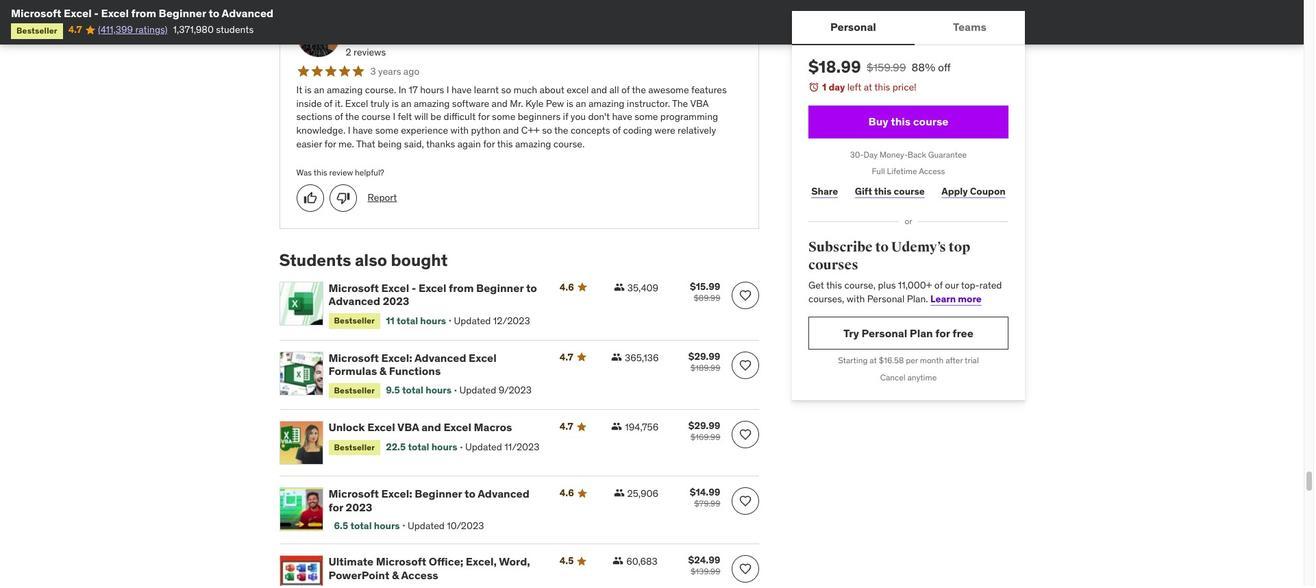 Task type: vqa. For each thing, say whether or not it's contained in the screenshot.
TRY PERSONAL PLAN FOR FREE LINK
yes



Task type: locate. For each thing, give the bounding box(es) containing it.
hours for -
[[420, 314, 446, 327]]

1 vertical spatial vba
[[398, 420, 419, 434]]

amazing up be
[[414, 97, 450, 110]]

students also bought
[[279, 250, 448, 271]]

1 horizontal spatial so
[[542, 124, 552, 136]]

0 vertical spatial course.
[[365, 84, 396, 96]]

excel: for advanced
[[381, 351, 412, 364]]

advanced down students also bought
[[329, 294, 380, 308]]

teams button
[[915, 11, 1025, 44]]

1 vertical spatial -
[[412, 281, 416, 295]]

vba
[[690, 97, 709, 110], [398, 420, 419, 434]]

wishlist image right $79.99
[[739, 494, 752, 508]]

beginner up 1,371,980
[[159, 6, 206, 20]]

from for microsoft excel - excel from beginner to advanced 2023
[[449, 281, 474, 295]]

for left me.
[[325, 138, 336, 150]]

1 horizontal spatial have
[[452, 84, 472, 96]]

personal inside get this course, plus 11,000+ of our top-rated courses, with personal plan.
[[867, 293, 905, 305]]

personal up $16.58
[[862, 326, 907, 340]]

1 horizontal spatial &
[[392, 568, 399, 582]]

amazing up don't
[[589, 97, 625, 110]]

2 wishlist image from the top
[[739, 428, 752, 442]]

this right buy
[[891, 114, 911, 128]]

so
[[501, 84, 511, 96], [542, 124, 552, 136]]

-
[[94, 6, 99, 20], [412, 281, 416, 295]]

access down 'back'
[[919, 166, 945, 176]]

top
[[949, 239, 970, 256]]

0 vertical spatial so
[[501, 84, 511, 96]]

this right 'gift'
[[874, 185, 892, 197]]

from up ratings)
[[131, 6, 156, 20]]

an up inside
[[314, 84, 325, 96]]

1 vertical spatial 4.6
[[560, 487, 574, 499]]

for up 6.5
[[329, 500, 343, 514]]

amazing down c++
[[515, 138, 551, 150]]

1 vertical spatial excel:
[[381, 487, 412, 501]]

hours right 6.5
[[374, 519, 400, 532]]

xsmall image for microsoft excel - excel from beginner to advanced 2023
[[614, 282, 625, 293]]

this right was
[[314, 167, 327, 178]]

1 vertical spatial wishlist image
[[739, 494, 752, 508]]

again
[[458, 138, 481, 150]]

this down python
[[497, 138, 513, 150]]

course inside button
[[913, 114, 949, 128]]

for
[[478, 111, 490, 123], [325, 138, 336, 150], [483, 138, 495, 150], [935, 326, 950, 340], [329, 500, 343, 514]]

1 horizontal spatial with
[[847, 293, 865, 305]]

vba up 22.5
[[398, 420, 419, 434]]

also
[[355, 250, 387, 271]]

2 $29.99 from the top
[[689, 420, 721, 432]]

2 horizontal spatial have
[[612, 111, 633, 123]]

0 horizontal spatial beginner
[[159, 6, 206, 20]]

with inside get this course, plus 11,000+ of our top-rated courses, with personal plan.
[[847, 293, 865, 305]]

microsoft inside the microsoft excel: beginner to advanced for 2023
[[329, 487, 379, 501]]

$29.99 down $89.99
[[689, 350, 721, 362]]

1 vertical spatial personal
[[867, 293, 905, 305]]

0 vertical spatial -
[[94, 6, 99, 20]]

from inside microsoft excel - excel from beginner to advanced 2023
[[449, 281, 474, 295]]

some down mr.
[[492, 111, 516, 123]]

from for microsoft excel - excel from beginner to advanced
[[131, 6, 156, 20]]

$18.99 $159.99 88% off
[[808, 56, 951, 77]]

beginner inside the microsoft excel: beginner to advanced for 2023
[[415, 487, 462, 501]]

1 vertical spatial at
[[870, 355, 877, 366]]

0 horizontal spatial have
[[353, 124, 373, 136]]

is down in
[[392, 97, 399, 110]]

this up courses,
[[826, 279, 842, 291]]

access inside ultimate microsoft office; excel, word, powerpoint & access
[[401, 568, 438, 582]]

1 horizontal spatial the
[[554, 124, 569, 136]]

0 horizontal spatial from
[[131, 6, 156, 20]]

updated for microsoft excel: advanced excel formulas & functions
[[460, 384, 497, 396]]

2
[[346, 46, 351, 58]]

bestseller
[[16, 26, 57, 36], [334, 315, 375, 326], [334, 385, 375, 395], [334, 442, 375, 452]]

excel: inside microsoft excel: advanced excel formulas & functions
[[381, 351, 412, 364]]

tab list
[[792, 11, 1025, 45]]

to
[[209, 6, 220, 20], [875, 239, 889, 256], [526, 281, 537, 295], [465, 487, 476, 501]]

subscribe to udemy's top courses
[[808, 239, 970, 273]]

beginner inside microsoft excel - excel from beginner to advanced 2023
[[476, 281, 524, 295]]

hours for advanced
[[426, 384, 452, 396]]

0 horizontal spatial i
[[348, 124, 351, 136]]

1 $29.99 from the top
[[689, 350, 721, 362]]

2 vertical spatial the
[[554, 124, 569, 136]]

i up me.
[[348, 124, 351, 136]]

the down if
[[554, 124, 569, 136]]

0 vertical spatial wishlist image
[[739, 358, 752, 372]]

bestseller for microsoft excel - excel from beginner to advanced 2023
[[334, 315, 375, 326]]

2 vertical spatial wishlist image
[[739, 562, 752, 576]]

total for vba
[[408, 441, 429, 453]]

ago
[[404, 65, 420, 77]]

course inside "it is an amazing course. in 17 hours i have learnt so much about excel and all of the awesome features inside of it. excel truly is an amazing software and mr. kyle pew is an amazing instructor.   the vba sections of the course i felt will be difficult for some beginners if you don't have some programming knowledge. i have some experience with python and c++ so the concepts of coding were relatively easier for me.   that being said, thanks again for this amazing course."
[[362, 111, 391, 123]]

plan
[[910, 326, 933, 340]]

so up mr.
[[501, 84, 511, 96]]

personal button
[[792, 11, 915, 44]]

beginner
[[159, 6, 206, 20], [476, 281, 524, 295], [415, 487, 462, 501]]

of left 'our'
[[934, 279, 943, 291]]

2 vertical spatial 4.7
[[560, 420, 573, 433]]

1 horizontal spatial course.
[[554, 138, 585, 150]]

try personal plan for free link
[[808, 317, 1009, 350]]

with down course, on the top right
[[847, 293, 865, 305]]

programming
[[661, 111, 718, 123]]

money-
[[880, 149, 908, 159]]

advanced inside the microsoft excel: beginner to advanced for 2023
[[478, 487, 530, 501]]

so down beginners
[[542, 124, 552, 136]]

1 excel: from the top
[[381, 351, 412, 364]]

personal down plus
[[867, 293, 905, 305]]

have up "coding"
[[612, 111, 633, 123]]

4.6 for microsoft excel - excel from beginner to advanced 2023
[[560, 281, 574, 293]]

access for lifetime
[[919, 166, 945, 176]]

wishlist image right $169.99
[[739, 428, 752, 442]]

report
[[368, 191, 397, 204]]

try
[[843, 326, 859, 340]]

and
[[591, 84, 607, 96], [492, 97, 508, 110], [503, 124, 519, 136], [422, 420, 441, 434]]

microsoft inside microsoft excel: advanced excel formulas & functions
[[329, 351, 379, 364]]

wishlist image for microsoft excel: advanced excel formulas & functions
[[739, 358, 752, 372]]

lifetime
[[887, 166, 917, 176]]

felt
[[398, 111, 412, 123]]

2023 up 6.5 total hours
[[346, 500, 372, 514]]

1 horizontal spatial from
[[449, 281, 474, 295]]

2 wishlist image from the top
[[739, 494, 752, 508]]

wishlist image
[[739, 358, 752, 372], [739, 428, 752, 442], [739, 562, 752, 576]]

wishlist image right $89.99
[[739, 288, 752, 302]]

1 vertical spatial access
[[401, 568, 438, 582]]

beginner up "updated 12/2023"
[[476, 281, 524, 295]]

advanced down updated 11/2023
[[478, 487, 530, 501]]

1 wishlist image from the top
[[739, 288, 752, 302]]

0 vertical spatial beginner
[[159, 6, 206, 20]]

this for gift this course
[[874, 185, 892, 197]]

xsmall image left 35,409
[[614, 282, 625, 293]]

to inside microsoft excel - excel from beginner to advanced 2023
[[526, 281, 537, 295]]

an up you
[[576, 97, 586, 110]]

$159.99
[[867, 60, 906, 74]]

2 horizontal spatial i
[[447, 84, 449, 96]]

excel: inside the microsoft excel: beginner to advanced for 2023
[[381, 487, 412, 501]]

udemy's
[[891, 239, 946, 256]]

beginner up updated 10/2023
[[415, 487, 462, 501]]

0 horizontal spatial 2023
[[346, 500, 372, 514]]

0 vertical spatial vba
[[690, 97, 709, 110]]

0 horizontal spatial access
[[401, 568, 438, 582]]

1 vertical spatial i
[[393, 111, 396, 123]]

0 vertical spatial the
[[632, 84, 646, 96]]

ultimate microsoft office; excel, word, powerpoint & access link
[[329, 555, 543, 582]]

get
[[808, 279, 824, 291]]

month
[[920, 355, 944, 366]]

xsmall image left 194,756
[[612, 421, 623, 432]]

have up that
[[353, 124, 373, 136]]

total for -
[[397, 314, 418, 327]]

an up felt
[[401, 97, 412, 110]]

1 wishlist image from the top
[[739, 358, 752, 372]]

17
[[409, 84, 418, 96]]

excel: up the 9.5
[[381, 351, 412, 364]]

at right the left
[[864, 81, 872, 93]]

1 day left at this price!
[[822, 81, 917, 93]]

1 vertical spatial 2023
[[346, 500, 372, 514]]

$169.99
[[691, 432, 721, 442]]

wishlist image right $139.99
[[739, 562, 752, 576]]

this inside get this course, plus 11,000+ of our top-rated courses, with personal plan.
[[826, 279, 842, 291]]

course for buy this course
[[913, 114, 949, 128]]

total right 11
[[397, 314, 418, 327]]

me.
[[339, 138, 354, 150]]

anytime
[[908, 372, 937, 383]]

1 vertical spatial course.
[[554, 138, 585, 150]]

vba down features
[[690, 97, 709, 110]]

and left all
[[591, 84, 607, 96]]

$15.99 $89.99
[[690, 280, 721, 303]]

vba inside "it is an amazing course. in 17 hours i have learnt so much about excel and all of the awesome features inside of it. excel truly is an amazing software and mr. kyle pew is an amazing instructor.   the vba sections of the course i felt will be difficult for some beginners if you don't have some programming knowledge. i have some experience with python and c++ so the concepts of coding were relatively easier for me.   that being said, thanks again for this amazing course."
[[690, 97, 709, 110]]

excel: up 6.5 total hours
[[381, 487, 412, 501]]

access down updated 10/2023
[[401, 568, 438, 582]]

1,371,980 students
[[173, 24, 254, 36]]

courses
[[808, 256, 858, 273]]

0 vertical spatial 4.6
[[560, 281, 574, 293]]

the up instructor.
[[632, 84, 646, 96]]

2023 up 11
[[383, 294, 410, 308]]

1 horizontal spatial -
[[412, 281, 416, 295]]

xsmall image left 365,136
[[611, 351, 622, 362]]

to left "udemy's"
[[875, 239, 889, 256]]

ultimate
[[329, 555, 374, 568]]

total down functions
[[402, 384, 424, 396]]

wishlist image right $189.99
[[739, 358, 752, 372]]

personal up $18.99
[[830, 20, 876, 34]]

access for &
[[401, 568, 438, 582]]

hours
[[420, 84, 444, 96], [420, 314, 446, 327], [426, 384, 452, 396], [432, 441, 458, 453], [374, 519, 400, 532]]

guarantee
[[928, 149, 967, 159]]

bestseller for unlock excel vba and excel macros
[[334, 442, 375, 452]]

to up 12/2023 at bottom
[[526, 281, 537, 295]]

hours right 17
[[420, 84, 444, 96]]

0 horizontal spatial -
[[94, 6, 99, 20]]

1 vertical spatial with
[[847, 293, 865, 305]]

0 vertical spatial personal
[[830, 20, 876, 34]]

xsmall image for microsoft excel: advanced excel formulas & functions
[[611, 351, 622, 362]]

microsoft
[[11, 6, 61, 20], [329, 281, 379, 295], [329, 351, 379, 364], [329, 487, 379, 501], [376, 555, 427, 568]]

2 vertical spatial personal
[[862, 326, 907, 340]]

access
[[919, 166, 945, 176], [401, 568, 438, 582]]

0 vertical spatial $29.99
[[689, 350, 721, 362]]

- inside microsoft excel - excel from beginner to advanced 2023
[[412, 281, 416, 295]]

of left "it."
[[324, 97, 333, 110]]

- down bought
[[412, 281, 416, 295]]

i left felt
[[393, 111, 396, 123]]

try personal plan for free
[[843, 326, 974, 340]]

were
[[655, 124, 676, 136]]

to inside subscribe to udemy's top courses
[[875, 239, 889, 256]]

3 wishlist image from the top
[[739, 562, 752, 576]]

some down instructor.
[[635, 111, 658, 123]]

course down truly
[[362, 111, 391, 123]]

is right the it
[[305, 84, 312, 96]]

wishlist image for unlock excel vba and excel macros
[[739, 428, 752, 442]]

hours for vba
[[432, 441, 458, 453]]

updated 11/2023
[[465, 441, 540, 453]]

bestseller for microsoft excel: advanced excel formulas & functions
[[334, 385, 375, 395]]

& inside ultimate microsoft office; excel, word, powerpoint & access
[[392, 568, 399, 582]]

from up "updated 12/2023"
[[449, 281, 474, 295]]

2 excel: from the top
[[381, 487, 412, 501]]

word,
[[499, 555, 530, 568]]

updated left 12/2023 at bottom
[[454, 314, 491, 327]]

2 horizontal spatial the
[[632, 84, 646, 96]]

updated left 9/2023
[[460, 384, 497, 396]]

11/2023
[[505, 441, 540, 453]]

wishlist image
[[739, 288, 752, 302], [739, 494, 752, 508]]

2 horizontal spatial beginner
[[476, 281, 524, 295]]

365,136
[[625, 351, 659, 364]]

4.7
[[68, 24, 82, 36], [560, 351, 573, 363], [560, 420, 573, 433]]

2 vertical spatial beginner
[[415, 487, 462, 501]]

$189.99
[[691, 362, 721, 373]]

unlock
[[329, 420, 365, 434]]

to up 10/2023
[[465, 487, 476, 501]]

an
[[314, 84, 325, 96], [401, 97, 412, 110], [576, 97, 586, 110]]

unlock excel vba and excel macros link
[[329, 420, 543, 434]]

after
[[946, 355, 963, 366]]

hours down microsoft excel: advanced excel formulas & functions "link"
[[426, 384, 452, 396]]

1 horizontal spatial access
[[919, 166, 945, 176]]

course up 'back'
[[913, 114, 949, 128]]

0 vertical spatial from
[[131, 6, 156, 20]]

& up the 9.5
[[380, 364, 387, 378]]

microsoft for microsoft excel: advanced excel formulas & functions
[[329, 351, 379, 364]]

macros
[[474, 420, 512, 434]]

hours down unlock excel vba and excel macros link
[[432, 441, 458, 453]]

2 horizontal spatial an
[[576, 97, 586, 110]]

abubakar mughal image
[[296, 14, 340, 58]]

for up python
[[478, 111, 490, 123]]

the
[[632, 84, 646, 96], [345, 111, 359, 123], [554, 124, 569, 136]]

0 horizontal spatial with
[[451, 124, 469, 136]]

1 vertical spatial have
[[612, 111, 633, 123]]

and left mr.
[[492, 97, 508, 110]]

course. up truly
[[365, 84, 396, 96]]

ultimate microsoft office; excel, word, powerpoint & access
[[329, 555, 530, 582]]

1 vertical spatial wishlist image
[[739, 428, 752, 442]]

1 horizontal spatial some
[[492, 111, 516, 123]]

updated for unlock excel vba and excel macros
[[465, 441, 502, 453]]

course.
[[365, 84, 396, 96], [554, 138, 585, 150]]

1 vertical spatial $29.99
[[689, 420, 721, 432]]

coding
[[623, 124, 652, 136]]

buy
[[868, 114, 888, 128]]

0 vertical spatial &
[[380, 364, 387, 378]]

at
[[864, 81, 872, 93], [870, 355, 877, 366]]

1 vertical spatial from
[[449, 281, 474, 295]]

22.5 total hours
[[386, 441, 458, 453]]

0 vertical spatial excel:
[[381, 351, 412, 364]]

for left the free
[[935, 326, 950, 340]]

get this course, plus 11,000+ of our top-rated courses, with personal plan.
[[808, 279, 1002, 305]]

of
[[622, 84, 630, 96], [324, 97, 333, 110], [335, 111, 343, 123], [613, 124, 621, 136], [934, 279, 943, 291]]

$29.99 down $189.99
[[689, 420, 721, 432]]

or
[[905, 216, 912, 226]]

xsmall image
[[614, 282, 625, 293], [611, 351, 622, 362], [612, 421, 623, 432], [614, 488, 625, 499], [613, 555, 624, 566]]

0 vertical spatial with
[[451, 124, 469, 136]]

0 vertical spatial wishlist image
[[739, 288, 752, 302]]

access inside 30-day money-back guarantee full lifetime access
[[919, 166, 945, 176]]

some up being
[[375, 124, 399, 136]]

off
[[938, 60, 951, 74]]

updated
[[454, 314, 491, 327], [460, 384, 497, 396], [465, 441, 502, 453], [408, 519, 445, 532]]

1 vertical spatial the
[[345, 111, 359, 123]]

review
[[329, 167, 353, 178]]

xsmall image left "25,906"
[[614, 488, 625, 499]]

1 vertical spatial beginner
[[476, 281, 524, 295]]

2 4.6 from the top
[[560, 487, 574, 499]]

0 vertical spatial 4.7
[[68, 24, 82, 36]]

1 4.6 from the top
[[560, 281, 574, 293]]

this inside button
[[891, 114, 911, 128]]

xsmall image left 60,683
[[613, 555, 624, 566]]

excel inside "it is an amazing course. in 17 hours i have learnt so much about excel and all of the awesome features inside of it. excel truly is an amazing software and mr. kyle pew is an amazing instructor.   the vba sections of the course i felt will be difficult for some beginners if you don't have some programming knowledge. i have some experience with python and c++ so the concepts of coding were relatively easier for me.   that being said, thanks again for this amazing course."
[[345, 97, 368, 110]]

kyle
[[526, 97, 544, 110]]

advanced
[[222, 6, 274, 20], [329, 294, 380, 308], [415, 351, 466, 364], [478, 487, 530, 501]]

have up software
[[452, 84, 472, 96]]

beginners
[[518, 111, 561, 123]]

1 horizontal spatial vba
[[690, 97, 709, 110]]

total down unlock excel vba and excel macros
[[408, 441, 429, 453]]

xsmall image for microsoft excel: beginner to advanced for 2023
[[614, 488, 625, 499]]

at left $16.58
[[870, 355, 877, 366]]

hours down microsoft excel - excel from beginner to advanced 2023
[[420, 314, 446, 327]]

amazing up "it."
[[327, 84, 363, 96]]

the up me.
[[345, 111, 359, 123]]

0 horizontal spatial vba
[[398, 420, 419, 434]]

office;
[[429, 555, 464, 568]]

0 horizontal spatial &
[[380, 364, 387, 378]]

0 vertical spatial 2023
[[383, 294, 410, 308]]

from
[[131, 6, 156, 20], [449, 281, 474, 295]]

microsoft inside microsoft excel - excel from beginner to advanced 2023
[[329, 281, 379, 295]]

with
[[451, 124, 469, 136], [847, 293, 865, 305]]

& right the powerpoint
[[392, 568, 399, 582]]

0 vertical spatial access
[[919, 166, 945, 176]]

at inside starting at $16.58 per month after trial cancel anytime
[[870, 355, 877, 366]]

3 years ago
[[370, 65, 420, 77]]

35,409
[[628, 282, 659, 294]]

$29.99 $189.99
[[689, 350, 721, 373]]

1 vertical spatial &
[[392, 568, 399, 582]]

course down lifetime
[[894, 185, 925, 197]]

i up difficult
[[447, 84, 449, 96]]

1 horizontal spatial 2023
[[383, 294, 410, 308]]

updated down macros
[[465, 441, 502, 453]]

gift this course
[[855, 185, 925, 197]]

is up if
[[567, 97, 574, 110]]

1 vertical spatial 4.7
[[560, 351, 573, 363]]

1 horizontal spatial beginner
[[415, 487, 462, 501]]

1 vertical spatial so
[[542, 124, 552, 136]]



Task type: describe. For each thing, give the bounding box(es) containing it.
0 horizontal spatial so
[[501, 84, 511, 96]]

inside
[[296, 97, 322, 110]]

$139.99
[[691, 566, 721, 577]]

1,371,980
[[173, 24, 214, 36]]

thanks
[[426, 138, 455, 150]]

total right 6.5
[[351, 519, 372, 532]]

0 horizontal spatial an
[[314, 84, 325, 96]]

9.5
[[386, 384, 400, 396]]

4.7 for unlock excel vba and excel macros
[[560, 420, 573, 433]]

0 vertical spatial i
[[447, 84, 449, 96]]

2023 inside microsoft excel - excel from beginner to advanced 2023
[[383, 294, 410, 308]]

to up 1,371,980 students
[[209, 6, 220, 20]]

2 vertical spatial have
[[353, 124, 373, 136]]

& inside microsoft excel: advanced excel formulas & functions
[[380, 364, 387, 378]]

beginner for microsoft excel - excel from beginner to advanced
[[159, 6, 206, 20]]

tab list containing personal
[[792, 11, 1025, 45]]

subscribe
[[808, 239, 873, 256]]

4.6 for microsoft excel: beginner to advanced for 2023
[[560, 487, 574, 499]]

sections
[[296, 111, 333, 123]]

updated 9/2023
[[460, 384, 532, 396]]

personal inside 'button'
[[830, 20, 876, 34]]

4.7 for microsoft excel: advanced excel formulas & functions
[[560, 351, 573, 363]]

0 vertical spatial have
[[452, 84, 472, 96]]

gift
[[855, 185, 872, 197]]

of left "coding"
[[613, 124, 621, 136]]

mark as unhelpful image
[[336, 191, 350, 205]]

25,906
[[628, 488, 659, 500]]

of down "it."
[[335, 111, 343, 123]]

advanced inside microsoft excel - excel from beginner to advanced 2023
[[329, 294, 380, 308]]

total for advanced
[[402, 384, 424, 396]]

excel,
[[466, 555, 497, 568]]

report button
[[368, 191, 397, 205]]

2 horizontal spatial is
[[567, 97, 574, 110]]

alarm image
[[808, 82, 819, 93]]

of right all
[[622, 84, 630, 96]]

microsoft excel: advanced excel formulas & functions
[[329, 351, 497, 378]]

updated for microsoft excel - excel from beginner to advanced 2023
[[454, 314, 491, 327]]

1
[[822, 81, 826, 93]]

excel: for beginner
[[381, 487, 412, 501]]

price!
[[893, 81, 917, 93]]

of inside get this course, plus 11,000+ of our top-rated courses, with personal plan.
[[934, 279, 943, 291]]

advanced inside microsoft excel: advanced excel formulas & functions
[[415, 351, 466, 364]]

it.
[[335, 97, 343, 110]]

be
[[431, 111, 442, 123]]

concepts
[[571, 124, 610, 136]]

for down python
[[483, 138, 495, 150]]

teams
[[953, 20, 987, 34]]

updated down the microsoft excel: beginner to advanced for 2023
[[408, 519, 445, 532]]

excel
[[567, 84, 589, 96]]

0 horizontal spatial course.
[[365, 84, 396, 96]]

and left c++
[[503, 124, 519, 136]]

day
[[864, 149, 878, 159]]

0 horizontal spatial some
[[375, 124, 399, 136]]

wishlist image for microsoft excel: beginner to advanced for 2023
[[739, 494, 752, 508]]

rated
[[980, 279, 1002, 291]]

truly
[[370, 97, 390, 110]]

with inside "it is an amazing course. in 17 hours i have learnt so much about excel and all of the awesome features inside of it. excel truly is an amazing software and mr. kyle pew is an amazing instructor.   the vba sections of the course i felt will be difficult for some beginners if you don't have some programming knowledge. i have some experience with python and c++ so the concepts of coding were relatively easier for me.   that being said, thanks again for this amazing course."
[[451, 124, 469, 136]]

2023 inside the microsoft excel: beginner to advanced for 2023
[[346, 500, 372, 514]]

mark as helpful image
[[303, 191, 317, 205]]

about
[[540, 84, 565, 96]]

awesome
[[649, 84, 689, 96]]

1 horizontal spatial is
[[392, 97, 399, 110]]

course,
[[844, 279, 876, 291]]

share button
[[808, 178, 841, 205]]

this inside "it is an amazing course. in 17 hours i have learnt so much about excel and all of the awesome features inside of it. excel truly is an amazing software and mr. kyle pew is an amazing instructor.   the vba sections of the course i felt will be difficult for some beginners if you don't have some programming knowledge. i have some experience with python and c++ so the concepts of coding were relatively easier for me.   that being said, thanks again for this amazing course."
[[497, 138, 513, 150]]

courses,
[[808, 293, 844, 305]]

it is an amazing course. in 17 hours i have learnt so much about excel and all of the awesome features inside of it. excel truly is an amazing software and mr. kyle pew is an amazing instructor.   the vba sections of the course i felt will be difficult for some beginners if you don't have some programming knowledge. i have some experience with python and c++ so the concepts of coding were relatively easier for me.   that being said, thanks again for this amazing course.
[[296, 84, 727, 150]]

30-day money-back guarantee full lifetime access
[[850, 149, 967, 176]]

1 horizontal spatial i
[[393, 111, 396, 123]]

- for microsoft excel - excel from beginner to advanced
[[94, 6, 99, 20]]

it
[[296, 84, 302, 96]]

60,683
[[627, 555, 658, 568]]

microsoft excel - excel from beginner to advanced 2023 link
[[329, 281, 543, 308]]

to inside the microsoft excel: beginner to advanced for 2023
[[465, 487, 476, 501]]

cancel
[[880, 372, 906, 383]]

all
[[610, 84, 619, 96]]

88%
[[912, 60, 935, 74]]

1 horizontal spatial an
[[401, 97, 412, 110]]

beginner for microsoft excel - excel from beginner to advanced 2023
[[476, 281, 524, 295]]

microsoft excel - excel from beginner to advanced 2023
[[329, 281, 537, 308]]

11,000+
[[898, 279, 932, 291]]

for inside "link"
[[935, 326, 950, 340]]

the
[[672, 97, 688, 110]]

top-
[[961, 279, 980, 291]]

$29.99 for microsoft excel: advanced excel formulas & functions
[[689, 350, 721, 362]]

if
[[563, 111, 569, 123]]

3
[[370, 65, 376, 77]]

- for microsoft excel - excel from beginner to advanced 2023
[[412, 281, 416, 295]]

mr.
[[510, 97, 523, 110]]

and up 22.5 total hours
[[422, 420, 441, 434]]

this for buy this course
[[891, 114, 911, 128]]

for inside the microsoft excel: beginner to advanced for 2023
[[329, 500, 343, 514]]

plan.
[[907, 293, 928, 305]]

hours inside "it is an amazing course. in 17 hours i have learnt so much about excel and all of the awesome features inside of it. excel truly is an amazing software and mr. kyle pew is an amazing instructor.   the vba sections of the course i felt will be difficult for some beginners if you don't have some programming knowledge. i have some experience with python and c++ so the concepts of coding were relatively easier for me.   that being said, thanks again for this amazing course."
[[420, 84, 444, 96]]

left
[[847, 81, 862, 93]]

$24.99 $139.99
[[689, 554, 721, 577]]

difficult
[[444, 111, 476, 123]]

this for get this course, plus 11,000+ of our top-rated courses, with personal plan.
[[826, 279, 842, 291]]

xsmall image for unlock excel vba and excel macros
[[612, 421, 623, 432]]

microsoft excel - excel from beginner to advanced
[[11, 6, 274, 20]]

years
[[378, 65, 401, 77]]

unlock excel vba and excel macros
[[329, 420, 512, 434]]

apply
[[942, 185, 968, 197]]

personal inside "link"
[[862, 326, 907, 340]]

wishlist image for microsoft excel - excel from beginner to advanced 2023
[[739, 288, 752, 302]]

day
[[829, 81, 845, 93]]

0 horizontal spatial the
[[345, 111, 359, 123]]

$89.99
[[694, 293, 721, 303]]

was
[[296, 167, 312, 178]]

software
[[452, 97, 490, 110]]

pew
[[546, 97, 564, 110]]

microsoft for microsoft excel: beginner to advanced for 2023
[[329, 487, 379, 501]]

2 reviews
[[346, 46, 386, 58]]

much
[[514, 84, 538, 96]]

you
[[571, 111, 586, 123]]

$29.99 for unlock excel vba and excel macros
[[689, 420, 721, 432]]

course for gift this course
[[894, 185, 925, 197]]

that
[[356, 138, 376, 150]]

2 vertical spatial i
[[348, 124, 351, 136]]

this for was this review helpful?
[[314, 167, 327, 178]]

0 vertical spatial at
[[864, 81, 872, 93]]

gift this course link
[[852, 178, 928, 205]]

share
[[811, 185, 838, 197]]

6.5
[[334, 519, 348, 532]]

0 horizontal spatial is
[[305, 84, 312, 96]]

$15.99
[[690, 280, 721, 293]]

was this review helpful?
[[296, 167, 384, 178]]

back
[[908, 149, 926, 159]]

learnt
[[474, 84, 499, 96]]

excel inside microsoft excel: advanced excel formulas & functions
[[469, 351, 497, 364]]

194,756
[[625, 421, 659, 433]]

this down $159.99
[[874, 81, 890, 93]]

being
[[378, 138, 402, 150]]

formulas
[[329, 364, 377, 378]]

microsoft inside ultimate microsoft office; excel, word, powerpoint & access
[[376, 555, 427, 568]]

buy this course
[[868, 114, 949, 128]]

buy this course button
[[808, 105, 1009, 138]]

microsoft for microsoft excel - excel from beginner to advanced 2023
[[329, 281, 379, 295]]

learn more
[[931, 293, 982, 305]]

2 horizontal spatial some
[[635, 111, 658, 123]]

knowledge.
[[296, 124, 346, 136]]

more
[[958, 293, 982, 305]]

advanced up students
[[222, 6, 274, 20]]

microsoft for microsoft excel - excel from beginner to advanced
[[11, 6, 61, 20]]

$24.99
[[689, 554, 721, 566]]



